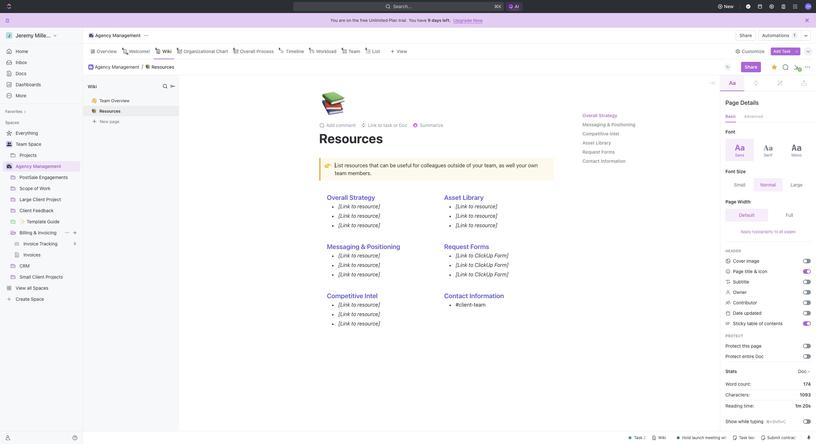 Task type: vqa. For each thing, say whether or not it's contained in the screenshot.
Add comment ADD
yes



Task type: describe. For each thing, give the bounding box(es) containing it.
1m 20s
[[795, 403, 811, 409]]

invoice
[[23, 241, 38, 247]]

0 vertical spatial request forms
[[583, 149, 615, 155]]

1 vertical spatial competitive intel
[[327, 292, 378, 300]]

view for view all spaces
[[16, 285, 26, 291]]

overview inside 👋 team overview
[[111, 98, 130, 103]]

doc inside dropdown button
[[399, 123, 408, 128]]

0 horizontal spatial messaging
[[327, 243, 360, 251]]

header
[[726, 249, 741, 253]]

user group image
[[7, 142, 12, 146]]

favorites
[[5, 109, 22, 114]]

2 horizontal spatial of
[[759, 321, 763, 327]]

large client project link
[[20, 195, 79, 205]]

small for small
[[734, 182, 746, 188]]

workload
[[316, 48, 337, 54]]

contact for contact information #client-team
[[444, 292, 468, 300]]

1 horizontal spatial projects
[[46, 274, 63, 280]]

everything link
[[3, 128, 79, 139]]

0 vertical spatial competitive intel
[[583, 131, 619, 137]]

9
[[428, 18, 431, 23]]

welcome!
[[129, 48, 150, 54]]

can
[[380, 163, 389, 168]]

days
[[432, 18, 442, 23]]

plan
[[389, 18, 397, 23]]

2 vertical spatial doc
[[798, 369, 807, 374]]

20s
[[803, 403, 811, 409]]

to inside dropdown button
[[378, 123, 382, 128]]

0 horizontal spatial request
[[444, 243, 469, 251]]

0 vertical spatial agency management link
[[87, 32, 142, 39]]

0 vertical spatial messaging
[[583, 122, 606, 127]]

invoicing
[[38, 230, 57, 236]]

sticky
[[733, 321, 746, 327]]

2 your from the left
[[516, 163, 527, 168]]

team,
[[484, 163, 498, 168]]

overall process
[[240, 48, 274, 54]]

add for add comment
[[326, 123, 335, 128]]

overall strategy for messaging
[[327, 194, 375, 201]]

page details
[[726, 99, 759, 106]]

1 vertical spatial asset library
[[444, 194, 484, 201]]

jeremy miller's workspace, , element
[[6, 32, 12, 39]]

✨ template guide link
[[20, 217, 79, 227]]

for
[[413, 163, 420, 168]]

home
[[16, 49, 28, 54]]

outside
[[448, 163, 465, 168]]

updated
[[744, 311, 762, 316]]

of inside "link"
[[34, 186, 38, 191]]

resources for new page
[[99, 109, 121, 114]]

dropdown menu image
[[723, 62, 733, 72]]

docs link
[[3, 68, 80, 79]]

0 horizontal spatial projects
[[20, 153, 37, 158]]

1 you from the left
[[331, 18, 338, 23]]

agency management for business time image to the bottom
[[95, 64, 139, 70]]

1 vertical spatial business time image
[[89, 66, 93, 68]]

scope of work
[[20, 186, 50, 191]]

have
[[417, 18, 427, 23]]

⌘+shift+c
[[766, 420, 786, 424]]

create
[[16, 297, 30, 302]]

cover image
[[733, 258, 760, 264]]

1 horizontal spatial asset
[[583, 140, 595, 146]]

jeremy miller's workspace
[[16, 33, 81, 38]]

📚 for share
[[145, 64, 151, 70]]

1 horizontal spatial all
[[779, 229, 784, 234]]

1 horizontal spatial messaging & positioning
[[583, 122, 636, 127]]

✨ template guide
[[20, 219, 60, 225]]

owner
[[733, 290, 747, 295]]

time:
[[744, 403, 755, 409]]

font size
[[726, 169, 746, 174]]

agency for agency management 'link' inside sidebar navigation
[[16, 164, 32, 169]]

sans
[[735, 153, 745, 158]]

team space
[[16, 141, 41, 147]]

while
[[739, 419, 749, 425]]

entire
[[742, 354, 754, 359]]

2 horizontal spatial 📚
[[321, 89, 347, 119]]

title
[[745, 269, 753, 274]]

page for page title & icon
[[733, 269, 744, 274]]

0 horizontal spatial 📚 button
[[92, 108, 99, 114]]

invoices
[[23, 252, 41, 258]]

postsale
[[20, 175, 38, 180]]

strategy for intel
[[599, 113, 618, 118]]

chart
[[216, 48, 228, 54]]

1 form] from the top
[[495, 253, 509, 259]]

👉
[[325, 162, 331, 169]]

0 vertical spatial agency management
[[95, 33, 141, 38]]

1 horizontal spatial 📚 button
[[319, 89, 348, 119]]

unlimited
[[369, 18, 388, 23]]

you are on the free unlimited plan trial. you have 9 days left. upgrade now
[[331, 17, 483, 23]]

new page
[[100, 119, 119, 124]]

list for list resources that can be useful for colleagues outside of your team, as well your own team members.
[[335, 163, 343, 168]]

new for new
[[724, 4, 734, 9]]

2 you from the left
[[409, 18, 416, 23]]

0 vertical spatial competitive
[[583, 131, 609, 137]]

typography
[[753, 229, 774, 234]]

information for contact information #client-team
[[470, 292, 504, 300]]

1 vertical spatial library
[[463, 194, 484, 201]]

default
[[739, 212, 755, 218]]

tracking
[[40, 241, 58, 247]]

174
[[804, 382, 811, 387]]

of inside list resources that can be useful for colleagues outside of your team, as well your own team members.
[[467, 163, 471, 168]]

sidebar navigation
[[0, 28, 84, 445]]

1
[[794, 33, 796, 38]]

business time image
[[7, 165, 12, 168]]

1 clickup from the top
[[475, 253, 493, 259]]

all inside view all spaces link
[[27, 285, 32, 291]]

are
[[339, 18, 345, 23]]

1m
[[795, 403, 802, 409]]

show
[[726, 419, 737, 425]]

0 vertical spatial business time image
[[89, 34, 93, 37]]

font for font
[[726, 129, 736, 135]]

1 vertical spatial request forms
[[444, 243, 489, 251]]

normal
[[761, 182, 776, 188]]

0 vertical spatial page
[[110, 119, 119, 124]]

team inside contact information #client-team
[[474, 302, 486, 308]]

1 vertical spatial competitive
[[327, 292, 363, 300]]

page title & icon
[[733, 269, 768, 274]]

add for add task
[[774, 49, 781, 54]]

miller's
[[35, 33, 52, 38]]

docs
[[16, 71, 26, 76]]

typing
[[751, 419, 764, 425]]

team space link
[[16, 139, 79, 150]]

billing & invoicing
[[20, 230, 57, 236]]

overall for competitive intel
[[583, 113, 598, 118]]

small for small client projects
[[20, 274, 31, 280]]

upgrade now link
[[454, 17, 483, 23]]

3 clickup from the top
[[475, 272, 493, 278]]

postsale engagements
[[20, 175, 68, 180]]

date updated
[[733, 311, 762, 316]]

space for team space
[[28, 141, 41, 147]]

0 vertical spatial wiki
[[162, 48, 172, 54]]

protect for protect this page
[[726, 343, 741, 349]]

👋
[[92, 98, 97, 103]]

serif
[[764, 153, 773, 158]]

work
[[40, 186, 50, 191]]

0 vertical spatial management
[[112, 33, 141, 38]]

📚 for new page
[[92, 108, 97, 114]]

1 your from the left
[[473, 163, 483, 168]]

client for small
[[32, 274, 44, 280]]

icon
[[759, 269, 768, 274]]

0 horizontal spatial wiki
[[88, 84, 97, 89]]

task
[[782, 49, 791, 54]]

1 vertical spatial intel
[[365, 292, 378, 300]]

0 vertical spatial library
[[596, 140, 611, 146]]

resources for share
[[152, 64, 174, 70]]

👋 button
[[92, 98, 99, 103]]

jm button
[[803, 1, 814, 12]]

dashboards link
[[3, 80, 80, 90]]

1 vertical spatial doc
[[756, 354, 764, 359]]

6
[[74, 241, 76, 246]]

sticky table of contents
[[733, 321, 783, 327]]

members.
[[348, 170, 372, 176]]

contributor
[[733, 300, 757, 306]]

add task
[[774, 49, 791, 54]]

overall for messaging & positioning
[[327, 194, 348, 201]]

1 horizontal spatial page
[[751, 343, 762, 349]]

subtitle
[[733, 279, 749, 285]]

1 vertical spatial forms
[[471, 243, 489, 251]]

1 vertical spatial share
[[745, 64, 758, 70]]

0 vertical spatial positioning
[[612, 122, 636, 127]]



Task type: locate. For each thing, give the bounding box(es) containing it.
link
[[368, 123, 377, 128]]

page down cover
[[733, 269, 744, 274]]

protect left this
[[726, 343, 741, 349]]

of right table
[[759, 321, 763, 327]]

[link to resource]
[[338, 204, 380, 210], [456, 204, 498, 210], [338, 213, 380, 219], [456, 213, 498, 219], [338, 223, 380, 228], [456, 223, 498, 228], [338, 253, 380, 259], [338, 262, 380, 268], [338, 272, 380, 278], [338, 302, 380, 308], [338, 312, 380, 317], [338, 321, 380, 327]]

2 form] from the top
[[495, 262, 509, 268]]

0 vertical spatial of
[[467, 163, 471, 168]]

1 horizontal spatial add
[[774, 49, 781, 54]]

page for page details
[[726, 99, 739, 106]]

team inside list resources that can be useful for colleagues outside of your team, as well your own team members.
[[335, 170, 347, 176]]

resources down wiki link
[[152, 64, 174, 70]]

list inside list resources that can be useful for colleagues outside of your team, as well your own team members.
[[335, 163, 343, 168]]

0 horizontal spatial messaging & positioning
[[327, 243, 400, 251]]

share
[[740, 33, 752, 38], [745, 64, 758, 70]]

2 protect from the top
[[726, 343, 741, 349]]

team
[[335, 170, 347, 176], [474, 302, 486, 308]]

contact inside contact information #client-team
[[444, 292, 468, 300]]

list inside list link
[[372, 48, 380, 54]]

scope of work link
[[20, 183, 79, 194]]

2 vertical spatial management
[[33, 164, 61, 169]]

size
[[737, 169, 746, 174]]

list right 👉
[[335, 163, 343, 168]]

1 [link to clickup form] from the top
[[456, 253, 509, 259]]

2 font from the top
[[726, 169, 736, 174]]

3 form] from the top
[[495, 272, 509, 278]]

that
[[369, 163, 379, 168]]

1 vertical spatial form]
[[495, 262, 509, 268]]

management inside tree
[[33, 164, 61, 169]]

0 vertical spatial add
[[774, 49, 781, 54]]

1 vertical spatial client
[[20, 208, 32, 213]]

1 horizontal spatial overall
[[327, 194, 348, 201]]

messaging & positioning
[[583, 122, 636, 127], [327, 243, 400, 251]]

agency up overview link at the left top of the page
[[95, 33, 111, 38]]

new inside new button
[[724, 4, 734, 9]]

management for agency management 'link' related to business time image to the bottom
[[112, 64, 139, 70]]

agency up 'postsale'
[[16, 164, 32, 169]]

1 horizontal spatial positioning
[[612, 122, 636, 127]]

agency down overview link at the left top of the page
[[95, 64, 111, 70]]

space for create space
[[31, 297, 44, 302]]

agency management link for business time image to the bottom
[[95, 64, 139, 70]]

management for agency management 'link' inside sidebar navigation
[[33, 164, 61, 169]]

you left the are
[[331, 18, 338, 23]]

view button
[[388, 44, 409, 59]]

1 horizontal spatial large
[[791, 182, 803, 188]]

large inside tree
[[20, 197, 31, 202]]

0 vertical spatial list
[[372, 48, 380, 54]]

view inside view all spaces link
[[16, 285, 26, 291]]

2 clickup from the top
[[475, 262, 493, 268]]

timeline link
[[285, 47, 304, 56]]

0 vertical spatial intel
[[610, 131, 619, 137]]

0 horizontal spatial of
[[34, 186, 38, 191]]

1 vertical spatial space
[[31, 297, 44, 302]]

client for large
[[33, 197, 45, 202]]

0 vertical spatial forms
[[602, 149, 615, 155]]

resources up new page
[[99, 109, 121, 114]]

2 horizontal spatial doc
[[798, 369, 807, 374]]

pages
[[785, 229, 796, 234]]

client up client feedback
[[33, 197, 45, 202]]

reading time:
[[726, 403, 755, 409]]

agency management down overview link at the left top of the page
[[95, 64, 139, 70]]

management up welcome! link
[[112, 33, 141, 38]]

favorites button
[[3, 108, 29, 116]]

📚 button down 👋 dropdown button
[[92, 108, 99, 114]]

0 vertical spatial space
[[28, 141, 41, 147]]

ai
[[515, 4, 519, 9]]

1 horizontal spatial asset library
[[583, 140, 611, 146]]

wiki right the welcome!
[[162, 48, 172, 54]]

add task button
[[771, 47, 794, 55]]

new
[[724, 4, 734, 9], [100, 119, 108, 124]]

share down customize button
[[745, 64, 758, 70]]

overall
[[240, 48, 255, 54], [583, 113, 598, 118], [327, 194, 348, 201]]

protect entire doc
[[726, 354, 764, 359]]

0 horizontal spatial contact
[[444, 292, 468, 300]]

2 vertical spatial of
[[759, 321, 763, 327]]

1 vertical spatial asset
[[444, 194, 461, 201]]

&
[[607, 122, 610, 127], [33, 230, 37, 236], [361, 243, 366, 251], [754, 269, 757, 274]]

1 vertical spatial protect
[[726, 343, 741, 349]]

left.
[[443, 18, 451, 23]]

agency for agency management 'link' related to business time image to the bottom
[[95, 64, 111, 70]]

cover
[[733, 258, 746, 264]]

0 horizontal spatial team
[[335, 170, 347, 176]]

strategy for &
[[349, 194, 375, 201]]

tree inside sidebar navigation
[[3, 128, 80, 305]]

1 horizontal spatial contact
[[583, 158, 600, 164]]

view all spaces
[[16, 285, 48, 291]]

2 [link to clickup form] from the top
[[456, 262, 509, 268]]

📚 resources for share
[[145, 64, 174, 70]]

0 vertical spatial overall strategy
[[583, 113, 618, 118]]

view right list link at the left top of page
[[397, 48, 407, 54]]

protect for protect entire doc
[[726, 354, 741, 359]]

agency management link inside sidebar navigation
[[16, 161, 79, 172]]

0 vertical spatial request
[[583, 149, 600, 155]]

add left the comment at the top left of the page
[[326, 123, 335, 128]]

add left the task
[[774, 49, 781, 54]]

1 vertical spatial of
[[34, 186, 38, 191]]

agency management link down overview link at the left top of the page
[[95, 64, 139, 70]]

overview left welcome! link
[[97, 48, 117, 54]]

client up ✨
[[20, 208, 32, 213]]

0 horizontal spatial add
[[326, 123, 335, 128]]

0 horizontal spatial large
[[20, 197, 31, 202]]

useful
[[397, 163, 412, 168]]

link to task or doc
[[368, 123, 408, 128]]

font down basic
[[726, 129, 736, 135]]

0 vertical spatial team
[[349, 48, 360, 54]]

0 horizontal spatial all
[[27, 285, 32, 291]]

customize
[[742, 48, 765, 54]]

0 horizontal spatial positioning
[[367, 243, 400, 251]]

space down view all spaces link
[[31, 297, 44, 302]]

doc right entire
[[756, 354, 764, 359]]

feedback
[[33, 208, 54, 213]]

overall process link
[[239, 47, 274, 56]]

information inside contact information #client-team
[[470, 292, 504, 300]]

table
[[747, 321, 758, 327]]

the
[[353, 18, 359, 23]]

1 vertical spatial management
[[112, 64, 139, 70]]

team right 👋
[[99, 98, 110, 103]]

0 horizontal spatial spaces
[[5, 120, 19, 125]]

small down crm
[[20, 274, 31, 280]]

1 horizontal spatial request forms
[[583, 149, 615, 155]]

agency management up overview link at the left top of the page
[[95, 33, 141, 38]]

image
[[747, 258, 760, 264]]

form]
[[495, 253, 509, 259], [495, 262, 509, 268], [495, 272, 509, 278]]

agency management
[[95, 33, 141, 38], [95, 64, 139, 70], [16, 164, 61, 169]]

doc up 174
[[798, 369, 807, 374]]

agency management for business time icon
[[16, 164, 61, 169]]

organizational chart link
[[182, 47, 228, 56]]

overview
[[97, 48, 117, 54], [111, 98, 130, 103]]

0 horizontal spatial request forms
[[444, 243, 489, 251]]

task
[[384, 123, 392, 128]]

projects down the "team space"
[[20, 153, 37, 158]]

0 vertical spatial small
[[734, 182, 746, 188]]

1 vertical spatial view
[[16, 285, 26, 291]]

page up basic
[[726, 99, 739, 106]]

1 horizontal spatial competitive
[[583, 131, 609, 137]]

apply
[[741, 229, 751, 234]]

large
[[791, 182, 803, 188], [20, 197, 31, 202]]

spaces down small client projects
[[33, 285, 48, 291]]

contact for contact information
[[583, 158, 600, 164]]

large for large
[[791, 182, 803, 188]]

new for new page
[[100, 119, 108, 124]]

wiki link
[[161, 47, 172, 56]]

font left size at the top
[[726, 169, 736, 174]]

0 vertical spatial new
[[724, 4, 734, 9]]

dashboards
[[16, 82, 41, 87]]

as
[[499, 163, 505, 168]]

1 horizontal spatial wiki
[[162, 48, 172, 54]]

0 vertical spatial form]
[[495, 253, 509, 259]]

of left work
[[34, 186, 38, 191]]

new button
[[715, 1, 738, 12]]

1 font from the top
[[726, 129, 736, 135]]

all left 'pages'
[[779, 229, 784, 234]]

you left have
[[409, 18, 416, 23]]

client
[[33, 197, 45, 202], [20, 208, 32, 213], [32, 274, 44, 280]]

agency management link up overview link at the left top of the page
[[87, 32, 142, 39]]

view for view
[[397, 48, 407, 54]]

1 vertical spatial clickup
[[475, 262, 493, 268]]

1 horizontal spatial resources
[[152, 64, 174, 70]]

0 horizontal spatial list
[[335, 163, 343, 168]]

agency management up postsale engagements
[[16, 164, 61, 169]]

0 vertical spatial overall
[[240, 48, 255, 54]]

protect
[[726, 334, 743, 338], [726, 343, 741, 349], [726, 354, 741, 359]]

font for font size
[[726, 169, 736, 174]]

1093
[[800, 392, 811, 398]]

add inside button
[[774, 49, 781, 54]]

list for list
[[372, 48, 380, 54]]

[link to clickup form]
[[456, 253, 509, 259], [456, 262, 509, 268], [456, 272, 509, 278]]

small inside tree
[[20, 274, 31, 280]]

overall inside 'link'
[[240, 48, 255, 54]]

1 vertical spatial strategy
[[349, 194, 375, 201]]

all
[[779, 229, 784, 234], [27, 285, 32, 291]]

business time image
[[89, 34, 93, 37], [89, 66, 93, 68]]

0 vertical spatial all
[[779, 229, 784, 234]]

📚 resources for new page
[[92, 108, 121, 114]]

agency management inside sidebar navigation
[[16, 164, 61, 169]]

1 vertical spatial contact
[[444, 292, 468, 300]]

team inside sidebar navigation
[[16, 141, 27, 147]]

& inside tree
[[33, 230, 37, 236]]

management down projects link
[[33, 164, 61, 169]]

2 vertical spatial team
[[16, 141, 27, 147]]

team for team space
[[16, 141, 27, 147]]

0 horizontal spatial page
[[110, 119, 119, 124]]

large for large client project
[[20, 197, 31, 202]]

reading
[[726, 403, 743, 409]]

0 vertical spatial resources
[[152, 64, 174, 70]]

2 horizontal spatial overall
[[583, 113, 598, 118]]

protect down sticky
[[726, 334, 743, 338]]

contact information
[[583, 158, 626, 164]]

scope
[[20, 186, 33, 191]]

management
[[112, 33, 141, 38], [112, 64, 139, 70], [33, 164, 61, 169]]

3 [link to clickup form] from the top
[[456, 272, 509, 278]]

colleagues
[[421, 163, 446, 168]]

page right this
[[751, 343, 762, 349]]

1 vertical spatial positioning
[[367, 243, 400, 251]]

information for contact information
[[601, 158, 626, 164]]

0 vertical spatial team
[[335, 170, 347, 176]]

intel
[[610, 131, 619, 137], [365, 292, 378, 300]]

add comment
[[326, 123, 356, 128]]

management down welcome! link
[[112, 64, 139, 70]]

0 horizontal spatial asset library
[[444, 194, 484, 201]]

protect this page
[[726, 343, 762, 349]]

overview up new page
[[111, 98, 130, 103]]

width
[[738, 199, 751, 205]]

view inside view button
[[397, 48, 407, 54]]

0 horizontal spatial team
[[16, 141, 27, 147]]

advanced
[[744, 114, 763, 119]]

spaces down favorites
[[5, 120, 19, 125]]

2 vertical spatial agency management link
[[16, 161, 79, 172]]

view up create
[[16, 285, 26, 291]]

invoice tracking
[[23, 241, 58, 247]]

agency management link for business time icon
[[16, 161, 79, 172]]

📚 resources down wiki link
[[145, 64, 174, 70]]

1 horizontal spatial intel
[[610, 131, 619, 137]]

asset up contact information
[[583, 140, 595, 146]]

1 vertical spatial team
[[474, 302, 486, 308]]

list resources that can be useful for colleagues outside of your team, as well your own team members.
[[335, 163, 539, 176]]

📚 resources
[[145, 64, 174, 70], [92, 108, 121, 114]]

1 vertical spatial overall strategy
[[327, 194, 375, 201]]

share up customize button
[[740, 33, 752, 38]]

small down size at the top
[[734, 182, 746, 188]]

list right team link
[[372, 48, 380, 54]]

on
[[346, 18, 351, 23]]

0 horizontal spatial new
[[100, 119, 108, 124]]

projects down crm link
[[46, 274, 63, 280]]

overview inside overview link
[[97, 48, 117, 54]]

📚 up add comment
[[321, 89, 347, 119]]

team left list link at the left top of page
[[349, 48, 360, 54]]

word
[[726, 382, 737, 387]]

1 vertical spatial [link to clickup form]
[[456, 262, 509, 268]]

your left the team, at the right top of page
[[473, 163, 483, 168]]

free
[[360, 18, 368, 23]]

library
[[596, 140, 611, 146], [463, 194, 484, 201]]

protect down the protect this page
[[726, 354, 741, 359]]

resources down the comment at the top left of the page
[[319, 131, 383, 146]]

1 horizontal spatial list
[[372, 48, 380, 54]]

agency inside tree
[[16, 164, 32, 169]]

📚 resources up new page
[[92, 108, 121, 114]]

summarize
[[420, 123, 443, 128]]

0 vertical spatial agency
[[95, 33, 111, 38]]

everything
[[16, 130, 38, 136]]

wiki up 👋
[[88, 84, 97, 89]]

all up create space
[[27, 285, 32, 291]]

basic
[[726, 114, 736, 119]]

1 horizontal spatial 📚
[[145, 64, 151, 70]]

team link
[[347, 47, 360, 56]]

doc right or
[[399, 123, 408, 128]]

0 horizontal spatial intel
[[365, 292, 378, 300]]

agency management link down projects link
[[16, 161, 79, 172]]

1 vertical spatial page
[[751, 343, 762, 349]]

well
[[506, 163, 515, 168]]

share button
[[736, 30, 756, 41]]

0 vertical spatial protect
[[726, 334, 743, 338]]

📚 button up add comment
[[319, 89, 348, 119]]

client up view all spaces link
[[32, 274, 44, 280]]

📚 down 👋
[[92, 108, 97, 114]]

page left 'width'
[[726, 199, 737, 205]]

✨
[[20, 219, 25, 225]]

tree containing everything
[[3, 128, 80, 305]]

2 vertical spatial protect
[[726, 354, 741, 359]]

2 vertical spatial [link to clickup form]
[[456, 272, 509, 278]]

0 horizontal spatial strategy
[[349, 194, 375, 201]]

count:
[[738, 382, 751, 387]]

1 horizontal spatial spaces
[[33, 285, 48, 291]]

2 vertical spatial client
[[32, 274, 44, 280]]

guide
[[47, 219, 60, 225]]

protect for protect
[[726, 334, 743, 338]]

0 horizontal spatial competitive
[[327, 292, 363, 300]]

1 vertical spatial add
[[326, 123, 335, 128]]

tree
[[3, 128, 80, 305]]

2 vertical spatial agency
[[16, 164, 32, 169]]

you
[[331, 18, 338, 23], [409, 18, 416, 23]]

1 horizontal spatial 📚 resources
[[145, 64, 174, 70]]

large down scope
[[20, 197, 31, 202]]

0 vertical spatial strategy
[[599, 113, 618, 118]]

page for page width
[[726, 199, 737, 205]]

invoice tracking link
[[23, 239, 71, 249]]

2 horizontal spatial resources
[[319, 131, 383, 146]]

page down 👋 team overview
[[110, 119, 119, 124]]

resource]
[[358, 204, 380, 210], [475, 204, 498, 210], [358, 213, 380, 219], [475, 213, 498, 219], [358, 223, 380, 228], [475, 223, 498, 228], [358, 253, 380, 259], [358, 262, 380, 268], [358, 272, 380, 278], [358, 302, 380, 308], [358, 312, 380, 317], [358, 321, 380, 327]]

team for team
[[349, 48, 360, 54]]

space down everything link
[[28, 141, 41, 147]]

be
[[390, 163, 396, 168]]

1 horizontal spatial request
[[583, 149, 600, 155]]

of right outside
[[467, 163, 471, 168]]

1 horizontal spatial doc
[[756, 354, 764, 359]]

large right normal
[[791, 182, 803, 188]]

share inside button
[[740, 33, 752, 38]]

📚 down the welcome!
[[145, 64, 151, 70]]

organizational
[[184, 48, 215, 54]]

team right the user group icon
[[16, 141, 27, 147]]

team inside 👋 team overview
[[99, 98, 110, 103]]

1 horizontal spatial team
[[474, 302, 486, 308]]

your right well
[[516, 163, 527, 168]]

overall strategy for competitive
[[583, 113, 618, 118]]

1 vertical spatial agency
[[95, 64, 111, 70]]

3 protect from the top
[[726, 354, 741, 359]]

0 vertical spatial asset library
[[583, 140, 611, 146]]

1 vertical spatial messaging & positioning
[[327, 243, 400, 251]]

asset down list resources that can be useful for colleagues outside of your team, as well your own team members.
[[444, 194, 461, 201]]

1 vertical spatial overall
[[583, 113, 598, 118]]

1 protect from the top
[[726, 334, 743, 338]]

resources
[[345, 163, 368, 168]]

1 horizontal spatial forms
[[602, 149, 615, 155]]

information
[[601, 158, 626, 164], [470, 292, 504, 300]]

add
[[774, 49, 781, 54], [326, 123, 335, 128]]

stats
[[726, 369, 737, 374]]



